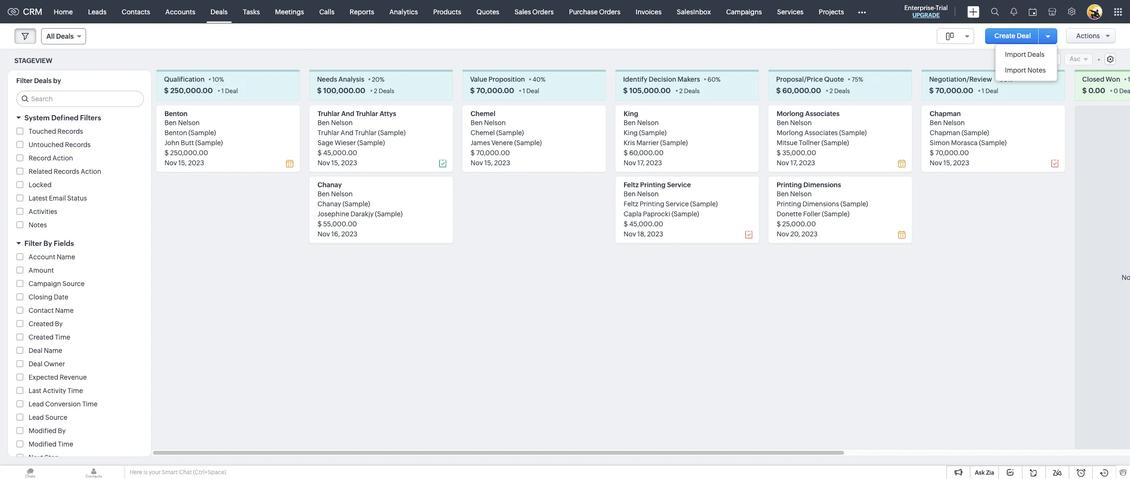 Task type: locate. For each thing, give the bounding box(es) containing it.
15, down simon
[[944, 159, 952, 167]]

1 17, from the left
[[637, 159, 645, 167]]

2 king from the top
[[624, 129, 638, 137]]

% for negotiation/review
[[1008, 76, 1013, 83]]

2 $ 70,000.00 from the left
[[929, 87, 973, 95]]

ben up sage
[[318, 119, 330, 127]]

0 horizontal spatial 2
[[374, 88, 377, 95]]

0 horizontal spatial 2 deals
[[374, 88, 394, 95]]

0 vertical spatial chanay
[[318, 181, 342, 189]]

2 deals
[[374, 88, 394, 95], [679, 88, 700, 95], [830, 88, 850, 95]]

calendar image
[[1029, 8, 1037, 16]]

deal down 40
[[526, 88, 539, 95]]

orders for sales orders
[[532, 8, 554, 16]]

1 vertical spatial 250,000.00
[[170, 149, 208, 157]]

0 vertical spatial dimensions
[[804, 181, 841, 189]]

deal name
[[29, 347, 62, 355]]

1 vertical spatial dimensions
[[803, 201, 839, 208]]

2 vertical spatial name
[[44, 347, 62, 355]]

1 vertical spatial benton
[[165, 129, 187, 137]]

0 vertical spatial import
[[1005, 51, 1026, 58]]

deal owner
[[29, 361, 65, 368]]

ben inside chemel ben nelson chemel (sample) james venere (sample) $ 70,000.00 nov 15, 2023
[[471, 119, 483, 127]]

ben down chemel link
[[471, 119, 483, 127]]

created down contact
[[29, 321, 54, 328]]

venere
[[491, 139, 513, 147]]

create menu element
[[962, 0, 985, 23]]

nov inside morlong associates ben nelson morlong associates (sample) mitsue tollner (sample) $ 35,000.00 nov 17, 2023
[[777, 159, 789, 167]]

1 vertical spatial king
[[624, 129, 638, 137]]

nelson up benton (sample) link on the left
[[178, 119, 200, 127]]

2 orders from the left
[[599, 8, 621, 16]]

% right quote
[[858, 76, 863, 83]]

search image
[[991, 8, 999, 16]]

2 morlong from the top
[[777, 129, 803, 137]]

70,000.00 down value proposition
[[476, 87, 514, 95]]

1 1 deal from the left
[[221, 88, 238, 95]]

15, for chemel ben nelson chemel (sample) james venere (sample) $ 70,000.00 nov 15, 2023
[[484, 159, 493, 167]]

$ inside chanay ben nelson chanay (sample) josephine darakjy (sample) $ 55,000.00 nov 16, 2023
[[318, 221, 322, 228]]

$ down james
[[471, 149, 475, 157]]

(sample) right marrier at right
[[660, 139, 688, 147]]

15, inside truhlar and truhlar attys ben nelson truhlar and truhlar (sample) sage wieser (sample) $ 45,000.00 nov 15, 2023
[[331, 159, 340, 167]]

orders for purchase orders
[[599, 8, 621, 16]]

step
[[44, 455, 59, 462]]

filter inside dropdown button
[[24, 240, 42, 248]]

15, down james
[[484, 159, 493, 167]]

2 down quote
[[830, 88, 833, 95]]

name down date
[[55, 307, 74, 315]]

filter
[[16, 77, 33, 85], [24, 240, 42, 248]]

0 horizontal spatial notes
[[29, 222, 47, 229]]

2 1 deal from the left
[[523, 88, 539, 95]]

filters
[[80, 114, 101, 122]]

0 vertical spatial feltz
[[624, 181, 639, 189]]

foller
[[803, 211, 821, 218]]

proposal/price quote
[[776, 76, 844, 83]]

0 vertical spatial records
[[57, 128, 83, 136]]

$ 70,000.00 for chapman
[[929, 87, 973, 95]]

sort by
[[1001, 56, 1023, 63]]

2 horizontal spatial 1
[[982, 88, 984, 95]]

$ 70,000.00 down negotiation/review
[[929, 87, 973, 95]]

1 horizontal spatial 17,
[[791, 159, 798, 167]]

60,000.00 inside king ben nelson king (sample) kris marrier (sample) $ 60,000.00 nov 17, 2023
[[629, 149, 664, 157]]

$ inside printing dimensions ben nelson printing dimensions (sample) donette foller (sample) $ 25,000.00 nov 20, 2023
[[777, 221, 781, 228]]

nelson up chapman (sample) link
[[943, 119, 965, 127]]

1 horizontal spatial 1 deal
[[523, 88, 539, 95]]

$
[[164, 87, 169, 95], [317, 87, 322, 95], [470, 87, 475, 95], [623, 87, 628, 95], [776, 87, 781, 95], [929, 87, 934, 95], [1082, 87, 1087, 95], [165, 149, 169, 157], [318, 149, 322, 157], [471, 149, 475, 157], [624, 149, 628, 157], [777, 149, 781, 157], [930, 149, 934, 157], [318, 221, 322, 228], [624, 221, 628, 228], [777, 221, 781, 228]]

2 horizontal spatial 2 deals
[[830, 88, 850, 95]]

15, inside benton ben nelson benton (sample) john butt (sample) $ 250,000.00 nov 15, 2023
[[178, 159, 187, 167]]

$ inside feltz printing service ben nelson feltz printing service (sample) capla paprocki (sample) $ 45,000.00 nov 18, 2023
[[624, 221, 628, 228]]

records for touched
[[57, 128, 83, 136]]

source down conversion
[[45, 414, 67, 422]]

2 horizontal spatial 2
[[830, 88, 833, 95]]

donette
[[777, 211, 802, 218]]

truhlar up sage wieser (sample) link
[[355, 129, 377, 137]]

nelson inside feltz printing service ben nelson feltz printing service (sample) capla paprocki (sample) $ 45,000.00 nov 18, 2023
[[637, 191, 659, 198]]

1 created from the top
[[29, 321, 54, 328]]

1 $ 70,000.00 from the left
[[470, 87, 514, 95]]

1 horizontal spatial 2 deals
[[679, 88, 700, 95]]

king link
[[624, 110, 638, 118]]

2023 down john butt (sample) link
[[188, 159, 204, 167]]

nov inside printing dimensions ben nelson printing dimensions (sample) donette foller (sample) $ 25,000.00 nov 20, 2023
[[777, 231, 789, 238]]

ben down benton link
[[165, 119, 177, 127]]

sage wieser (sample) link
[[318, 139, 385, 147]]

60,000.00 down proposal/price
[[782, 87, 821, 95]]

records down touched records
[[65, 141, 91, 149]]

john
[[165, 139, 179, 147]]

chemel ben nelson chemel (sample) james venere (sample) $ 70,000.00 nov 15, 2023
[[471, 110, 542, 167]]

profile image
[[1087, 4, 1102, 19]]

1 modified from the top
[[29, 428, 57, 435]]

and down the 100,000.00
[[341, 110, 354, 118]]

size image
[[946, 32, 954, 41]]

1 orders from the left
[[532, 8, 554, 16]]

records for untouched
[[65, 141, 91, 149]]

quotes
[[477, 8, 499, 16]]

$ down identify
[[623, 87, 628, 95]]

contact
[[29, 307, 54, 315]]

account
[[29, 254, 55, 261]]

2023 down morasca
[[953, 159, 969, 167]]

Search text field
[[17, 91, 143, 107]]

1 vertical spatial lead
[[29, 414, 44, 422]]

2 for $ 100,000.00
[[374, 88, 377, 95]]

by for created
[[55, 321, 63, 328]]

2023 inside morlong associates ben nelson morlong associates (sample) mitsue tollner (sample) $ 35,000.00 nov 17, 2023
[[799, 159, 815, 167]]

contacts image
[[64, 466, 124, 480]]

3 % from the left
[[541, 76, 546, 83]]

closed won
[[1082, 76, 1120, 83]]

nelson inside benton ben nelson benton (sample) john butt (sample) $ 250,000.00 nov 15, 2023
[[178, 119, 200, 127]]

4 15, from the left
[[944, 159, 952, 167]]

by for modified
[[58, 428, 66, 435]]

created up deal name
[[29, 334, 54, 342]]

1 2 deals from the left
[[374, 88, 394, 95]]

2 deals down quote
[[830, 88, 850, 95]]

ask
[[975, 470, 985, 477]]

source
[[62, 280, 85, 288], [45, 414, 67, 422]]

0 horizontal spatial 1 deal
[[221, 88, 238, 95]]

lead conversion time
[[29, 401, 98, 409]]

2023 down 55,000.00
[[341, 231, 357, 238]]

1 deal down the 10 %
[[221, 88, 238, 95]]

printing dimensions ben nelson printing dimensions (sample) donette foller (sample) $ 25,000.00 nov 20, 2023
[[777, 181, 868, 238]]

0 vertical spatial morlong
[[777, 110, 804, 118]]

nov inside feltz printing service ben nelson feltz printing service (sample) capla paprocki (sample) $ 45,000.00 nov 18, 2023
[[624, 231, 636, 238]]

1 vertical spatial chemel
[[471, 129, 495, 137]]

% for proposal/price quote
[[858, 76, 863, 83]]

0 vertical spatial created
[[29, 321, 54, 328]]

1 vertical spatial 45,000.00
[[629, 221, 663, 228]]

0 vertical spatial benton
[[165, 110, 188, 118]]

name for contact name
[[55, 307, 74, 315]]

service
[[667, 181, 691, 189], [666, 201, 689, 208]]

nov inside benton ben nelson benton (sample) john butt (sample) $ 250,000.00 nov 15, 2023
[[165, 159, 177, 167]]

by inside filter by fields dropdown button
[[43, 240, 52, 248]]

import deals
[[1005, 51, 1045, 58]]

reports
[[350, 8, 374, 16]]

marrier
[[637, 139, 659, 147]]

1 vertical spatial source
[[45, 414, 67, 422]]

15, down butt at left
[[178, 159, 187, 167]]

name down fields at the left
[[57, 254, 75, 261]]

records for related
[[54, 168, 79, 176]]

1 vertical spatial import
[[1005, 66, 1026, 74]]

analytics link
[[382, 0, 426, 23]]

morlong up mitsue
[[777, 129, 803, 137]]

2 for $ 105,000.00
[[679, 88, 683, 95]]

lead for lead conversion time
[[29, 401, 44, 409]]

identify
[[623, 76, 648, 83]]

mitsue
[[777, 139, 798, 147]]

5 % from the left
[[858, 76, 863, 83]]

0 vertical spatial 250,000.00
[[170, 87, 213, 95]]

0 vertical spatial 60,000.00
[[782, 87, 821, 95]]

2023 inside feltz printing service ben nelson feltz printing service (sample) capla paprocki (sample) $ 45,000.00 nov 18, 2023
[[647, 231, 663, 238]]

1 morlong from the top
[[777, 110, 804, 118]]

ben inside printing dimensions ben nelson printing dimensions (sample) donette foller (sample) $ 25,000.00 nov 20, 2023
[[777, 191, 789, 198]]

2 import from the top
[[1005, 66, 1026, 74]]

crm link
[[8, 7, 42, 17]]

15, inside chemel ben nelson chemel (sample) james venere (sample) $ 70,000.00 nov 15, 2023
[[484, 159, 493, 167]]

0 vertical spatial source
[[62, 280, 85, 288]]

value
[[470, 76, 487, 83]]

0 vertical spatial filter
[[16, 77, 33, 85]]

and
[[341, 110, 354, 118], [341, 129, 354, 137]]

enterprise-trial upgrade
[[904, 4, 948, 19]]

nelson inside printing dimensions ben nelson printing dimensions (sample) donette foller (sample) $ 25,000.00 nov 20, 2023
[[790, 191, 812, 198]]

2 % from the left
[[380, 76, 385, 83]]

invoices link
[[628, 0, 669, 23]]

orders inside "link"
[[599, 8, 621, 16]]

(sample) up james venere (sample) "link"
[[496, 129, 524, 137]]

1 horizontal spatial notes
[[1028, 66, 1046, 74]]

All Deals field
[[41, 28, 86, 44]]

0 vertical spatial modified
[[29, 428, 57, 435]]

2 down makers
[[679, 88, 683, 95]]

chats image
[[0, 466, 60, 480]]

truhlar up sage
[[318, 129, 339, 137]]

associates up mitsue tollner (sample) link
[[805, 129, 838, 137]]

0 vertical spatial lead
[[29, 401, 44, 409]]

nelson
[[178, 119, 200, 127], [331, 119, 353, 127], [484, 119, 506, 127], [637, 119, 659, 127], [790, 119, 812, 127], [943, 119, 965, 127], [331, 191, 353, 198], [637, 191, 659, 198], [790, 191, 812, 198]]

2 2 from the left
[[679, 88, 683, 95]]

2 horizontal spatial 1 deal
[[982, 88, 999, 95]]

1 vertical spatial filter
[[24, 240, 42, 248]]

45,000.00 up 18,
[[629, 221, 663, 228]]

latest
[[29, 195, 48, 202]]

(sample) up the donette foller (sample) link
[[841, 201, 868, 208]]

$ down simon
[[930, 149, 934, 157]]

1 % from the left
[[219, 76, 224, 83]]

products
[[433, 8, 461, 16]]

2 vertical spatial records
[[54, 168, 79, 176]]

0 vertical spatial name
[[57, 254, 75, 261]]

chemel up james
[[471, 129, 495, 137]]

1 horizontal spatial orders
[[599, 8, 621, 16]]

capla paprocki (sample) link
[[624, 211, 699, 218]]

service up feltz printing service (sample) link
[[667, 181, 691, 189]]

$ 70,000.00 for chemel
[[470, 87, 514, 95]]

1 horizontal spatial action
[[81, 168, 101, 176]]

nov inside king ben nelson king (sample) kris marrier (sample) $ 60,000.00 nov 17, 2023
[[624, 159, 636, 167]]

filter up account in the left bottom of the page
[[24, 240, 42, 248]]

70,000.00 inside chemel ben nelson chemel (sample) james venere (sample) $ 70,000.00 nov 15, 2023
[[476, 149, 510, 157]]

morlong
[[777, 110, 804, 118], [777, 129, 803, 137]]

truhlar and truhlar (sample) link
[[318, 129, 406, 137]]

filter down stageview
[[16, 77, 33, 85]]

ben down "chanay" link
[[318, 191, 330, 198]]

source for campaign source
[[62, 280, 85, 288]]

2 deals down 20 %
[[374, 88, 394, 95]]

orders right purchase
[[599, 8, 621, 16]]

nov inside chanay ben nelson chanay (sample) josephine darakjy (sample) $ 55,000.00 nov 16, 2023
[[318, 231, 330, 238]]

needs
[[317, 76, 337, 83]]

45,000.00 inside feltz printing service ben nelson feltz printing service (sample) capla paprocki (sample) $ 45,000.00 nov 18, 2023
[[629, 221, 663, 228]]

% for qualification
[[219, 76, 224, 83]]

action up related records action
[[52, 155, 73, 162]]

1 vertical spatial created
[[29, 334, 54, 342]]

chapman up simon
[[930, 129, 960, 137]]

(sample) down attys
[[378, 129, 406, 137]]

time down revenue
[[68, 388, 83, 395]]

and up wieser
[[341, 129, 354, 137]]

60,000.00
[[782, 87, 821, 95], [629, 149, 664, 157]]

1 15, from the left
[[178, 159, 187, 167]]

% down the import notes
[[1008, 76, 1013, 83]]

2023 right 18,
[[647, 231, 663, 238]]

70,000.00 down morasca
[[935, 149, 969, 157]]

associates up morlong associates (sample) link
[[805, 110, 840, 118]]

deal down negotiation/review
[[986, 88, 999, 95]]

closing date
[[29, 294, 68, 301]]

None field
[[937, 28, 974, 44], [1027, 53, 1061, 66], [1027, 53, 1061, 66]]

created for created by
[[29, 321, 54, 328]]

2 deals for 100,000.00
[[374, 88, 394, 95]]

benton (sample) link
[[165, 129, 216, 137]]

modified up next step
[[29, 441, 57, 449]]

(sample) down feltz printing service (sample) link
[[672, 211, 699, 218]]

negotiation/review
[[929, 76, 992, 83]]

2 17, from the left
[[791, 159, 798, 167]]

nov down john
[[165, 159, 177, 167]]

truhlar up truhlar and truhlar (sample) 'link'
[[356, 110, 378, 118]]

2
[[374, 88, 377, 95], [679, 88, 683, 95], [830, 88, 833, 95]]

here is your smart chat (ctrl+space)
[[130, 470, 226, 476]]

% right qualification
[[219, 76, 224, 83]]

ben down 'king' link
[[624, 119, 636, 127]]

home
[[54, 8, 73, 16]]

closed
[[1082, 76, 1105, 83]]

paprocki
[[643, 211, 670, 218]]

0 vertical spatial chemel
[[471, 110, 495, 118]]

1 1 from the left
[[221, 88, 224, 95]]

1 import from the top
[[1005, 51, 1026, 58]]

1 lead from the top
[[29, 401, 44, 409]]

1 chapman from the top
[[930, 110, 961, 118]]

1 vertical spatial action
[[81, 168, 101, 176]]

$ 70,000.00 down value proposition
[[470, 87, 514, 95]]

truhlar
[[318, 110, 340, 118], [356, 110, 378, 118], [318, 129, 339, 137], [355, 129, 377, 137]]

1 2 from the left
[[374, 88, 377, 95]]

campaigns
[[726, 8, 762, 16]]

create deal button
[[985, 28, 1041, 44]]

all
[[46, 33, 55, 40]]

$ down capla
[[624, 221, 628, 228]]

nelson down 'truhlar and truhlar attys' link
[[331, 119, 353, 127]]

0 horizontal spatial 1
[[221, 88, 224, 95]]

lead down last
[[29, 401, 44, 409]]

0 horizontal spatial $ 70,000.00
[[470, 87, 514, 95]]

nelson up chanay (sample) link
[[331, 191, 353, 198]]

nelson down printing dimensions link
[[790, 191, 812, 198]]

0.00
[[1089, 87, 1105, 95]]

1 horizontal spatial $ 70,000.00
[[929, 87, 973, 95]]

feltz printing service ben nelson feltz printing service (sample) capla paprocki (sample) $ 45,000.00 nov 18, 2023
[[624, 181, 718, 238]]

3 15, from the left
[[484, 159, 493, 167]]

name for deal name
[[44, 347, 62, 355]]

king up kris
[[624, 129, 638, 137]]

nelson inside chanay ben nelson chanay (sample) josephine darakjy (sample) $ 55,000.00 nov 16, 2023
[[331, 191, 353, 198]]

modified for modified by
[[29, 428, 57, 435]]

modified down lead source
[[29, 428, 57, 435]]

2 modified from the top
[[29, 441, 57, 449]]

2 deals down makers
[[679, 88, 700, 95]]

1 vertical spatial chapman
[[930, 129, 960, 137]]

0 horizontal spatial 60,000.00
[[629, 149, 664, 157]]

closing
[[29, 294, 52, 301]]

lead for lead source
[[29, 414, 44, 422]]

meetings
[[275, 8, 304, 16]]

chapman (sample) link
[[930, 129, 989, 137]]

2 250,000.00 from the top
[[170, 149, 208, 157]]

1 chemel from the top
[[471, 110, 495, 118]]

3 2 from the left
[[830, 88, 833, 95]]

1 horizontal spatial 2
[[679, 88, 683, 95]]

0 vertical spatial chapman
[[930, 110, 961, 118]]

1 for qualification
[[221, 88, 224, 95]]

1 vertical spatial name
[[55, 307, 74, 315]]

0 horizontal spatial orders
[[532, 8, 554, 16]]

deals
[[211, 8, 228, 16], [56, 33, 74, 40], [1028, 51, 1045, 58], [34, 77, 52, 85], [379, 88, 394, 95], [684, 88, 700, 95], [834, 88, 850, 95]]

sales orders link
[[507, 0, 561, 23]]

deal
[[1017, 32, 1031, 40], [225, 88, 238, 95], [526, 88, 539, 95], [986, 88, 999, 95], [29, 347, 42, 355], [29, 361, 42, 368]]

$ down proposal/price
[[776, 87, 781, 95]]

enterprise-
[[904, 4, 936, 11]]

6 % from the left
[[1008, 76, 1013, 83]]

ben down chapman link
[[930, 119, 942, 127]]

Other Modules field
[[852, 4, 872, 19]]

% right proposition
[[541, 76, 546, 83]]

notes down import deals link on the top right of the page
[[1028, 66, 1046, 74]]

1 vertical spatial 60,000.00
[[629, 149, 664, 157]]

2 lead from the top
[[29, 414, 44, 422]]

none field size
[[937, 28, 974, 44]]

created for created time
[[29, 334, 54, 342]]

profile element
[[1081, 0, 1108, 23]]

1 vertical spatial feltz
[[624, 201, 638, 208]]

55,000.00
[[323, 221, 357, 228]]

time down 'created by'
[[55, 334, 70, 342]]

stageview
[[14, 57, 52, 64]]

nelson inside king ben nelson king (sample) kris marrier (sample) $ 60,000.00 nov 17, 2023
[[637, 119, 659, 127]]

lead
[[29, 401, 44, 409], [29, 414, 44, 422]]

records down record action
[[54, 168, 79, 176]]

1 vertical spatial morlong
[[777, 129, 803, 137]]

1 down the 10 %
[[221, 88, 224, 95]]

2 created from the top
[[29, 334, 54, 342]]

1 for negotiation/review
[[982, 88, 984, 95]]

45,000.00 down wieser
[[323, 149, 357, 157]]

record
[[29, 155, 51, 162]]

source up date
[[62, 280, 85, 288]]

1 horizontal spatial 1
[[523, 88, 525, 95]]

by up modified time at the left bottom of page
[[58, 428, 66, 435]]

1 vertical spatial chanay
[[318, 201, 341, 208]]

3 2 deals from the left
[[830, 88, 850, 95]]

1 deal for negotiation/review
[[982, 88, 999, 95]]

60
[[708, 76, 716, 83]]

by for filter
[[43, 240, 52, 248]]

accounts link
[[158, 0, 203, 23]]

0 horizontal spatial 45,000.00
[[323, 149, 357, 157]]

nelson down morlong associates link
[[790, 119, 812, 127]]

0 vertical spatial action
[[52, 155, 73, 162]]

15, inside chapman ben nelson chapman (sample) simon morasca (sample) $ 70,000.00 nov 15, 2023
[[944, 159, 952, 167]]

defined
[[51, 114, 78, 122]]

0 vertical spatial associates
[[805, 110, 840, 118]]

benton up john
[[165, 129, 187, 137]]

2 benton from the top
[[165, 129, 187, 137]]

0 vertical spatial king
[[624, 110, 638, 118]]

3 1 from the left
[[982, 88, 984, 95]]

josephine darakjy (sample) link
[[318, 211, 403, 218]]

related records action
[[29, 168, 101, 176]]

created by
[[29, 321, 63, 328]]

touched
[[29, 128, 56, 136]]

1 vertical spatial records
[[65, 141, 91, 149]]

created
[[29, 321, 54, 328], [29, 334, 54, 342]]

(sample) right darakjy
[[375, 211, 403, 218]]

4 % from the left
[[716, 76, 721, 83]]

nov inside chemel ben nelson chemel (sample) james venere (sample) $ 70,000.00 nov 15, 2023
[[471, 159, 483, 167]]

2 15, from the left
[[331, 159, 340, 167]]

15, for benton ben nelson benton (sample) john butt (sample) $ 250,000.00 nov 15, 2023
[[178, 159, 187, 167]]

dimensions up the printing dimensions (sample) link
[[804, 181, 841, 189]]

deals down 20 %
[[379, 88, 394, 95]]

deals left tasks link
[[211, 8, 228, 16]]

2 1 from the left
[[523, 88, 525, 95]]

signals element
[[1005, 0, 1023, 23]]

1 for value proposition
[[523, 88, 525, 95]]

0 vertical spatial 45,000.00
[[323, 149, 357, 157]]

leads
[[88, 8, 106, 16]]

0 horizontal spatial 17,
[[637, 159, 645, 167]]

(sample) right morasca
[[979, 139, 1007, 147]]

leads link
[[80, 0, 114, 23]]

3 1 deal from the left
[[982, 88, 999, 95]]

2 2 deals from the left
[[679, 88, 700, 95]]

king up king (sample) link
[[624, 110, 638, 118]]

1 deal down 40
[[523, 88, 539, 95]]

notes down activities
[[29, 222, 47, 229]]

morlong associates link
[[777, 110, 840, 118]]

1 vertical spatial modified
[[29, 441, 57, 449]]

service up the capla paprocki (sample) link
[[666, 201, 689, 208]]

70,000.00 inside chapman ben nelson chapman (sample) simon morasca (sample) $ 70,000.00 nov 15, 2023
[[935, 149, 969, 157]]

1 horizontal spatial 45,000.00
[[629, 221, 663, 228]]

nelson up chemel (sample) link
[[484, 119, 506, 127]]



Task type: describe. For each thing, give the bounding box(es) containing it.
20 %
[[372, 76, 385, 83]]

deals down quote
[[834, 88, 850, 95]]

create menu image
[[968, 6, 980, 17]]

1 vertical spatial associates
[[805, 129, 838, 137]]

1 king from the top
[[624, 110, 638, 118]]

2023 inside king ben nelson king (sample) kris marrier (sample) $ 60,000.00 nov 17, 2023
[[646, 159, 662, 167]]

josephine
[[318, 211, 349, 218]]

% for identify decision makers
[[716, 76, 721, 83]]

$ inside chemel ben nelson chemel (sample) james venere (sample) $ 70,000.00 nov 15, 2023
[[471, 149, 475, 157]]

1 feltz from the top
[[624, 181, 639, 189]]

1 vertical spatial and
[[341, 129, 354, 137]]

printing dimensions (sample) link
[[777, 201, 868, 208]]

time right conversion
[[82, 401, 98, 409]]

nov inside truhlar and truhlar attys ben nelson truhlar and truhlar (sample) sage wieser (sample) $ 45,000.00 nov 15, 2023
[[318, 159, 330, 167]]

ben inside truhlar and truhlar attys ben nelson truhlar and truhlar (sample) sage wieser (sample) $ 45,000.00 nov 15, 2023
[[318, 119, 330, 127]]

ben inside morlong associates ben nelson morlong associates (sample) mitsue tollner (sample) $ 35,000.00 nov 17, 2023
[[777, 119, 789, 127]]

calls link
[[312, 0, 342, 23]]

35,000.00
[[782, 149, 816, 157]]

1 250,000.00 from the top
[[170, 87, 213, 95]]

analysis
[[338, 76, 364, 83]]

(ctrl+space)
[[193, 470, 226, 476]]

$ inside morlong associates ben nelson morlong associates (sample) mitsue tollner (sample) $ 35,000.00 nov 17, 2023
[[777, 149, 781, 157]]

import deals link
[[996, 47, 1057, 63]]

deal inside button
[[1017, 32, 1031, 40]]

import notes link
[[996, 63, 1057, 78]]

deal right $ 250,000.00
[[225, 88, 238, 95]]

$ left 0.00
[[1082, 87, 1087, 95]]

your
[[149, 470, 161, 476]]

nov inside chapman ben nelson chapman (sample) simon morasca (sample) $ 70,000.00 nov 15, 2023
[[930, 159, 942, 167]]

(sample) right venere
[[514, 139, 542, 147]]

home link
[[46, 0, 80, 23]]

(sample) down truhlar and truhlar (sample) 'link'
[[357, 139, 385, 147]]

ben inside chapman ben nelson chapman (sample) simon morasca (sample) $ 70,000.00 nov 15, 2023
[[930, 119, 942, 127]]

morlong associates (sample) link
[[777, 129, 867, 137]]

ben inside feltz printing service ben nelson feltz printing service (sample) capla paprocki (sample) $ 45,000.00 nov 18, 2023
[[624, 191, 636, 198]]

ben inside king ben nelson king (sample) kris marrier (sample) $ 60,000.00 nov 17, 2023
[[624, 119, 636, 127]]

latest email status
[[29, 195, 87, 202]]

contacts
[[122, 8, 150, 16]]

sage
[[318, 139, 333, 147]]

simon
[[930, 139, 950, 147]]

$ 250,000.00
[[164, 87, 213, 95]]

kris marrier (sample) link
[[624, 139, 688, 147]]

1 vertical spatial notes
[[29, 222, 47, 229]]

name for account name
[[57, 254, 75, 261]]

time up step
[[58, 441, 73, 449]]

(sample) down the printing dimensions (sample) link
[[822, 211, 850, 218]]

0 horizontal spatial action
[[52, 155, 73, 162]]

% for needs analysis
[[380, 76, 385, 83]]

qualification
[[164, 76, 205, 83]]

nelson inside chemel ben nelson chemel (sample) james venere (sample) $ 70,000.00 nov 15, 2023
[[484, 119, 506, 127]]

$ down needs
[[317, 87, 322, 95]]

by
[[53, 77, 61, 85]]

chanay ben nelson chanay (sample) josephine darakjy (sample) $ 55,000.00 nov 16, 2023
[[318, 181, 403, 238]]

(sample) down benton (sample) link on the left
[[195, 139, 223, 147]]

purchase orders
[[569, 8, 621, 16]]

ask zia
[[975, 470, 994, 477]]

2023 inside printing dimensions ben nelson printing dimensions (sample) donette foller (sample) $ 25,000.00 nov 20, 2023
[[802, 231, 818, 238]]

0 vertical spatial and
[[341, 110, 354, 118]]

sales
[[515, 8, 531, 16]]

filter for filter deals by
[[16, 77, 33, 85]]

import notes
[[1005, 66, 1046, 74]]

18,
[[637, 231, 646, 238]]

accounts
[[165, 8, 195, 16]]

modified by
[[29, 428, 66, 435]]

touched records
[[29, 128, 83, 136]]

(sample) up simon morasca (sample) link
[[962, 129, 989, 137]]

deals up import notes link
[[1028, 51, 1045, 58]]

trial
[[936, 4, 948, 11]]

(sample) up kris marrier (sample) 'link'
[[639, 129, 667, 137]]

10
[[212, 76, 219, 83]]

0 vertical spatial notes
[[1028, 66, 1046, 74]]

75 %
[[852, 76, 863, 83]]

by for sort
[[1015, 56, 1023, 63]]

deals down makers
[[684, 88, 700, 95]]

2 feltz from the top
[[624, 201, 638, 208]]

search element
[[985, 0, 1005, 23]]

17, inside morlong associates ben nelson morlong associates (sample) mitsue tollner (sample) $ 35,000.00 nov 17, 2023
[[791, 159, 798, 167]]

1 deal for qualification
[[221, 88, 238, 95]]

(sample) up mitsue tollner (sample) link
[[839, 129, 867, 137]]

$ 60,000.00
[[776, 87, 821, 95]]

contact name
[[29, 307, 74, 315]]

chemel link
[[471, 110, 495, 118]]

system defined filters
[[24, 114, 101, 122]]

date
[[54, 294, 68, 301]]

$ inside benton ben nelson benton (sample) john butt (sample) $ 250,000.00 nov 15, 2023
[[165, 149, 169, 157]]

2 deals for 105,000.00
[[679, 88, 700, 95]]

proposition
[[489, 76, 525, 83]]

$ down qualification
[[164, 87, 169, 95]]

untouched records
[[29, 141, 91, 149]]

ben inside benton ben nelson benton (sample) john butt (sample) $ 250,000.00 nov 15, 2023
[[165, 119, 177, 127]]

source for lead source
[[45, 414, 67, 422]]

donette foller (sample) link
[[777, 211, 850, 218]]

import for import deals
[[1005, 51, 1026, 58]]

zia
[[986, 470, 994, 477]]

king (sample) link
[[624, 129, 667, 137]]

filter by fields button
[[8, 235, 151, 252]]

ben inside chanay ben nelson chanay (sample) josephine darakjy (sample) $ 55,000.00 nov 16, 2023
[[318, 191, 330, 198]]

related
[[29, 168, 52, 176]]

salesinbox
[[677, 8, 711, 16]]

2 for $ 60,000.00
[[830, 88, 833, 95]]

won
[[1106, 76, 1120, 83]]

deals left by
[[34, 77, 52, 85]]

projects
[[819, 8, 844, 16]]

0 vertical spatial service
[[667, 181, 691, 189]]

signals image
[[1011, 8, 1017, 16]]

deals inside 'field'
[[56, 33, 74, 40]]

(sample) up josephine darakjy (sample) link
[[343, 201, 370, 208]]

james
[[471, 139, 490, 147]]

upgrade
[[913, 12, 940, 19]]

sales orders
[[515, 8, 554, 16]]

identify decision makers
[[623, 76, 700, 83]]

15, for chapman ben nelson chapman (sample) simon morasca (sample) $ 70,000.00 nov 15, 2023
[[944, 159, 952, 167]]

40
[[533, 76, 541, 83]]

nelson inside truhlar and truhlar attys ben nelson truhlar and truhlar (sample) sage wieser (sample) $ 45,000.00 nov 15, 2023
[[331, 119, 353, 127]]

1 deal for value proposition
[[523, 88, 539, 95]]

(sample) down morlong associates (sample) link
[[822, 139, 849, 147]]

2023 inside chapman ben nelson chapman (sample) simon morasca (sample) $ 70,000.00 nov 15, 2023
[[953, 159, 969, 167]]

filter for filter by fields
[[24, 240, 42, 248]]

email
[[49, 195, 66, 202]]

1 vertical spatial service
[[666, 201, 689, 208]]

$ inside chapman ben nelson chapman (sample) simon morasca (sample) $ 70,000.00 nov 15, 2023
[[930, 149, 934, 157]]

$ up chapman link
[[929, 87, 934, 95]]

17, inside king ben nelson king (sample) kris marrier (sample) $ 60,000.00 nov 17, 2023
[[637, 159, 645, 167]]

$ inside king ben nelson king (sample) kris marrier (sample) $ 60,000.00 nov 17, 2023
[[624, 149, 628, 157]]

% for value proposition
[[541, 76, 546, 83]]

chat
[[179, 470, 192, 476]]

chanay link
[[318, 181, 342, 189]]

filter by fields
[[24, 240, 74, 248]]

next
[[29, 455, 43, 462]]

1 chanay from the top
[[318, 181, 342, 189]]

16,
[[331, 231, 340, 238]]

deal up expected
[[29, 361, 42, 368]]

2 chemel from the top
[[471, 129, 495, 137]]

printing dimensions link
[[777, 181, 841, 189]]

$ down value
[[470, 87, 475, 95]]

2 chanay from the top
[[318, 201, 341, 208]]

45,000.00 inside truhlar and truhlar attys ben nelson truhlar and truhlar (sample) sage wieser (sample) $ 45,000.00 nov 15, 2023
[[323, 149, 357, 157]]

purchase
[[569, 8, 598, 16]]

$ inside truhlar and truhlar attys ben nelson truhlar and truhlar (sample) sage wieser (sample) $ 45,000.00 nov 15, 2023
[[318, 149, 322, 157]]

2023 inside benton ben nelson benton (sample) john butt (sample) $ 250,000.00 nov 15, 2023
[[188, 159, 204, 167]]

70,000.00 down negotiation/review
[[935, 87, 973, 95]]

deal up deal owner
[[29, 347, 42, 355]]

2023 inside chemel ben nelson chemel (sample) james venere (sample) $ 70,000.00 nov 15, 2023
[[494, 159, 510, 167]]

2 deals for 60,000.00
[[830, 88, 850, 95]]

modified for modified time
[[29, 441, 57, 449]]

2023 inside truhlar and truhlar attys ben nelson truhlar and truhlar (sample) sage wieser (sample) $ 45,000.00 nov 15, 2023
[[341, 159, 357, 167]]

import for import notes
[[1005, 66, 1026, 74]]

0 dea
[[1114, 88, 1130, 95]]

kris
[[624, 139, 635, 147]]

create deal
[[995, 32, 1031, 40]]

all deals
[[46, 33, 74, 40]]

1 horizontal spatial 60,000.00
[[782, 87, 821, 95]]

2 chapman from the top
[[930, 129, 960, 137]]

nelson inside chapman ben nelson chapman (sample) simon morasca (sample) $ 70,000.00 nov 15, 2023
[[943, 119, 965, 127]]

campaign source
[[29, 280, 85, 288]]

status
[[67, 195, 87, 202]]

25,000.00
[[782, 221, 816, 228]]

calls
[[319, 8, 334, 16]]

last
[[29, 388, 41, 395]]

system defined filters button
[[8, 110, 151, 126]]

locked
[[29, 181, 52, 189]]

2023 inside chanay ben nelson chanay (sample) josephine darakjy (sample) $ 55,000.00 nov 16, 2023
[[341, 231, 357, 238]]

untouched
[[29, 141, 64, 149]]

morasca
[[951, 139, 978, 147]]

1 benton from the top
[[165, 110, 188, 118]]

crm
[[23, 7, 42, 17]]

nelson inside morlong associates ben nelson morlong associates (sample) mitsue tollner (sample) $ 35,000.00 nov 17, 2023
[[790, 119, 812, 127]]

services link
[[770, 0, 811, 23]]

100,000.00
[[323, 87, 365, 95]]

40 %
[[533, 76, 546, 83]]

250,000.00 inside benton ben nelson benton (sample) john butt (sample) $ 250,000.00 nov 15, 2023
[[170, 149, 208, 157]]

owner
[[44, 361, 65, 368]]

truhlar down $ 100,000.00
[[318, 110, 340, 118]]

(sample) up the capla paprocki (sample) link
[[690, 201, 718, 208]]

filter deals by
[[16, 77, 61, 85]]

amount
[[29, 267, 54, 275]]

(sample) up john butt (sample) link
[[188, 129, 216, 137]]



Task type: vqa. For each thing, say whether or not it's contained in the screenshot.
CRM link
yes



